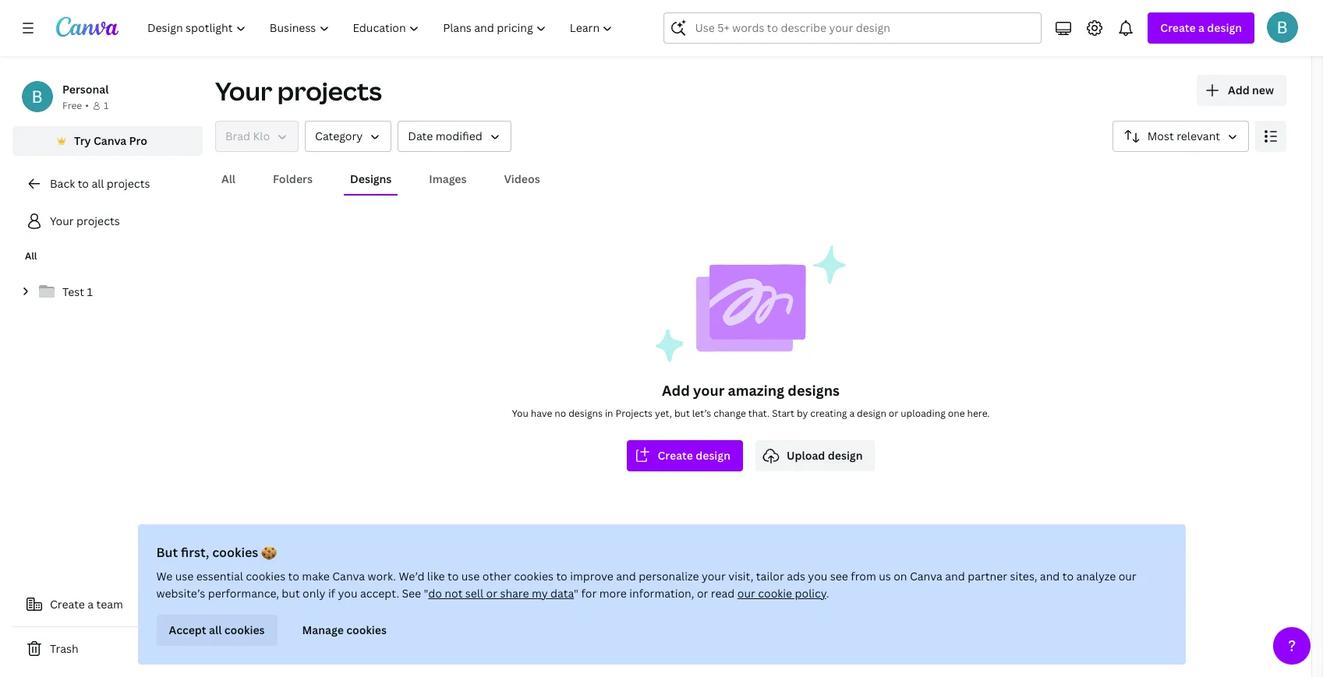 Task type: describe. For each thing, give the bounding box(es) containing it.
add for new
[[1228, 83, 1250, 97]]

accept all cookies button
[[156, 615, 277, 647]]

.
[[826, 586, 829, 601]]

free •
[[62, 99, 89, 112]]

a for team
[[88, 597, 94, 612]]

cookies up my at left
[[514, 569, 554, 584]]

try canva pro button
[[12, 126, 203, 156]]

analyze
[[1077, 569, 1116, 584]]

have
[[531, 407, 552, 420]]

test 1
[[62, 285, 93, 299]]

like
[[427, 569, 445, 584]]

personalize
[[639, 569, 699, 584]]

but
[[156, 544, 178, 562]]

most relevant
[[1148, 129, 1221, 143]]

try canva pro
[[74, 133, 147, 148]]

Date modified button
[[398, 121, 511, 152]]

you
[[512, 407, 529, 420]]

accept all cookies
[[169, 623, 265, 638]]

add your amazing designs you have no designs in projects yet, but let's change that. start by creating a design or uploading one here.
[[512, 381, 990, 420]]

add for your
[[662, 381, 690, 400]]

more
[[599, 586, 627, 601]]

team
[[96, 597, 123, 612]]

brad klo image
[[1267, 12, 1298, 43]]

images button
[[423, 165, 473, 194]]

2 " from the left
[[574, 586, 579, 601]]

1 vertical spatial you
[[338, 586, 358, 601]]

create a team
[[50, 597, 123, 612]]

designs
[[350, 172, 392, 186]]

see
[[830, 569, 848, 584]]

your projects link
[[12, 206, 203, 237]]

read
[[711, 586, 735, 601]]

pro
[[129, 133, 147, 148]]

us
[[879, 569, 891, 584]]

manage cookies button
[[290, 615, 399, 647]]

make
[[302, 569, 330, 584]]

to right back
[[78, 176, 89, 191]]

0 horizontal spatial or
[[486, 586, 498, 601]]

create a design
[[1161, 20, 1242, 35]]

other
[[483, 569, 511, 584]]

relevant
[[1177, 129, 1221, 143]]

test
[[62, 285, 84, 299]]

designs button
[[344, 165, 398, 194]]

0 vertical spatial projects
[[278, 74, 382, 108]]

do
[[428, 586, 442, 601]]

performance,
[[208, 586, 279, 601]]

see
[[402, 586, 421, 601]]

to left make
[[288, 569, 299, 584]]

create for create a design
[[1161, 20, 1196, 35]]

trash
[[50, 642, 78, 657]]

or inside "add your amazing designs you have no designs in projects yet, but let's change that. start by creating a design or uploading one here."
[[889, 407, 899, 420]]

design inside dropdown button
[[1207, 20, 1242, 35]]

first,
[[181, 544, 209, 562]]

projects inside the back to all projects link
[[107, 176, 150, 191]]

top level navigation element
[[137, 12, 627, 44]]

personal
[[62, 82, 109, 97]]

my
[[532, 586, 548, 601]]

folders
[[273, 172, 313, 186]]

here.
[[967, 407, 990, 420]]

design right upload
[[828, 448, 863, 463]]

your inside 'link'
[[50, 214, 74, 229]]

back to all projects link
[[12, 168, 203, 200]]

all button
[[215, 165, 242, 194]]

category
[[315, 129, 363, 143]]

brad
[[225, 129, 250, 143]]

create design
[[658, 448, 731, 463]]

in
[[605, 407, 613, 420]]

date modified
[[408, 129, 483, 143]]

upload design button
[[756, 441, 875, 472]]

amazing
[[728, 381, 785, 400]]

uploading
[[901, 407, 946, 420]]

creating
[[811, 407, 847, 420]]

from
[[851, 569, 876, 584]]

improve
[[570, 569, 614, 584]]

3 and from the left
[[1040, 569, 1060, 584]]

information,
[[630, 586, 694, 601]]

but first, cookies 🍪
[[156, 544, 277, 562]]

canva inside "button"
[[94, 133, 127, 148]]

accept.
[[360, 586, 399, 601]]

Category button
[[305, 121, 392, 152]]

try
[[74, 133, 91, 148]]

but inside "add your amazing designs you have no designs in projects yet, but let's change that. start by creating a design or uploading one here."
[[675, 407, 690, 420]]

your projects inside 'link'
[[50, 214, 120, 229]]

Sort by button
[[1113, 121, 1249, 152]]

add new
[[1228, 83, 1274, 97]]

most
[[1148, 129, 1174, 143]]

create design button
[[627, 441, 743, 472]]

partner
[[968, 569, 1008, 584]]

cookies inside button
[[346, 623, 387, 638]]



Task type: vqa. For each thing, say whether or not it's contained in the screenshot.
"
yes



Task type: locate. For each thing, give the bounding box(es) containing it.
we use essential cookies to make canva work. we'd like to use other cookies to improve and personalize your visit, tailor ads you see from us on canva and partner sites, and to analyze our website's performance, but only if you accept. see "
[[156, 569, 1137, 601]]

0 horizontal spatial create
[[50, 597, 85, 612]]

use up sell
[[462, 569, 480, 584]]

change
[[714, 407, 746, 420]]

your up brad klo
[[215, 74, 272, 108]]

cookies down performance,
[[224, 623, 265, 638]]

policy
[[795, 586, 826, 601]]

to
[[78, 176, 89, 191], [288, 569, 299, 584], [448, 569, 459, 584], [556, 569, 568, 584], [1063, 569, 1074, 584]]

design right creating on the right of the page
[[857, 407, 887, 420]]

our
[[1119, 569, 1137, 584], [738, 586, 756, 601]]

you
[[808, 569, 828, 584], [338, 586, 358, 601]]

back to all projects
[[50, 176, 150, 191]]

design down the let's
[[696, 448, 731, 463]]

not
[[445, 586, 463, 601]]

2 vertical spatial projects
[[77, 214, 120, 229]]

your
[[215, 74, 272, 108], [50, 214, 74, 229]]

design
[[1207, 20, 1242, 35], [857, 407, 887, 420], [696, 448, 731, 463], [828, 448, 863, 463]]

projects
[[278, 74, 382, 108], [107, 176, 150, 191], [77, 214, 120, 229]]

1 horizontal spatial you
[[808, 569, 828, 584]]

1 right •
[[104, 99, 109, 112]]

1 vertical spatial our
[[738, 586, 756, 601]]

2 vertical spatial a
[[88, 597, 94, 612]]

canva up 'if'
[[332, 569, 365, 584]]

modified
[[436, 129, 483, 143]]

our right analyze
[[1119, 569, 1137, 584]]

upload
[[787, 448, 825, 463]]

your inside we use essential cookies to make canva work. we'd like to use other cookies to improve and personalize your visit, tailor ads you see from us on canva and partner sites, and to analyze our website's performance, but only if you accept. see "
[[702, 569, 726, 584]]

•
[[85, 99, 89, 112]]

folders button
[[267, 165, 319, 194]]

Owner button
[[215, 121, 299, 152]]

use up website's
[[175, 569, 194, 584]]

your projects up the klo
[[215, 74, 382, 108]]

0 horizontal spatial but
[[282, 586, 300, 601]]

0 horizontal spatial designs
[[569, 407, 603, 420]]

images
[[429, 172, 467, 186]]

canva right on
[[910, 569, 943, 584]]

no
[[555, 407, 566, 420]]

add inside "add your amazing designs you have no designs in projects yet, but let's change that. start by creating a design or uploading one here."
[[662, 381, 690, 400]]

" right see
[[424, 586, 428, 601]]

1 " from the left
[[424, 586, 428, 601]]

" left for on the left of page
[[574, 586, 579, 601]]

for
[[581, 586, 597, 601]]

but first, cookies 🍪 dialog
[[138, 525, 1186, 665]]

all inside the back to all projects link
[[92, 176, 104, 191]]

1 horizontal spatial and
[[945, 569, 965, 584]]

1 horizontal spatial use
[[462, 569, 480, 584]]

your projects down back to all projects
[[50, 214, 120, 229]]

our inside we use essential cookies to make canva work. we'd like to use other cookies to improve and personalize your visit, tailor ads you see from us on canva and partner sites, and to analyze our website's performance, but only if you accept. see "
[[1119, 569, 1137, 584]]

but
[[675, 407, 690, 420], [282, 586, 300, 601]]

a inside button
[[88, 597, 94, 612]]

manage cookies
[[302, 623, 387, 638]]

0 horizontal spatial all
[[25, 250, 37, 263]]

" inside we use essential cookies to make canva work. we'd like to use other cookies to improve and personalize your visit, tailor ads you see from us on canva and partner sites, and to analyze our website's performance, but only if you accept. see "
[[424, 586, 428, 601]]

0 vertical spatial a
[[1199, 20, 1205, 35]]

essential
[[196, 569, 243, 584]]

1 use from the left
[[175, 569, 194, 584]]

we'd
[[399, 569, 425, 584]]

1 horizontal spatial all
[[209, 623, 222, 638]]

create for create design
[[658, 448, 693, 463]]

1 horizontal spatial your projects
[[215, 74, 382, 108]]

1 vertical spatial projects
[[107, 176, 150, 191]]

and up do not sell or share my data " for more information, or read our cookie policy .
[[616, 569, 636, 584]]

create for create a team
[[50, 597, 85, 612]]

cookies up essential
[[212, 544, 258, 562]]

0 vertical spatial all
[[221, 172, 236, 186]]

1 vertical spatial all
[[209, 623, 222, 638]]

2 horizontal spatial and
[[1040, 569, 1060, 584]]

data
[[551, 586, 574, 601]]

0 horizontal spatial a
[[88, 597, 94, 612]]

0 vertical spatial your projects
[[215, 74, 382, 108]]

0 vertical spatial designs
[[788, 381, 840, 400]]

and right sites,
[[1040, 569, 1060, 584]]

klo
[[253, 129, 270, 143]]

but right yet,
[[675, 407, 690, 420]]

all inside button
[[221, 172, 236, 186]]

1 horizontal spatial our
[[1119, 569, 1137, 584]]

1 horizontal spatial "
[[574, 586, 579, 601]]

to up data
[[556, 569, 568, 584]]

0 horizontal spatial canva
[[94, 133, 127, 148]]

1 and from the left
[[616, 569, 636, 584]]

1 vertical spatial your
[[50, 214, 74, 229]]

videos button
[[498, 165, 546, 194]]

to right 'like'
[[448, 569, 459, 584]]

or left read
[[697, 586, 708, 601]]

you right 'if'
[[338, 586, 358, 601]]

a left team
[[88, 597, 94, 612]]

1 right test
[[87, 285, 93, 299]]

0 vertical spatial our
[[1119, 569, 1137, 584]]

0 vertical spatial but
[[675, 407, 690, 420]]

visit,
[[729, 569, 754, 584]]

create a design button
[[1148, 12, 1255, 44]]

projects inside your projects 'link'
[[77, 214, 120, 229]]

0 horizontal spatial all
[[92, 176, 104, 191]]

0 horizontal spatial use
[[175, 569, 194, 584]]

None search field
[[664, 12, 1042, 44]]

projects up category
[[278, 74, 382, 108]]

2 horizontal spatial canva
[[910, 569, 943, 584]]

do not sell or share my data link
[[428, 586, 574, 601]]

0 horizontal spatial "
[[424, 586, 428, 601]]

add left new
[[1228, 83, 1250, 97]]

or right sell
[[486, 586, 498, 601]]

cookies
[[212, 544, 258, 562], [246, 569, 286, 584], [514, 569, 554, 584], [224, 623, 265, 638], [346, 623, 387, 638]]

1 horizontal spatial designs
[[788, 381, 840, 400]]

0 vertical spatial your
[[693, 381, 725, 400]]

0 horizontal spatial your
[[50, 214, 74, 229]]

our down the visit,
[[738, 586, 756, 601]]

to left analyze
[[1063, 569, 1074, 584]]

canva right try
[[94, 133, 127, 148]]

2 vertical spatial create
[[50, 597, 85, 612]]

0 horizontal spatial add
[[662, 381, 690, 400]]

yet,
[[655, 407, 672, 420]]

0 vertical spatial you
[[808, 569, 828, 584]]

1 vertical spatial 1
[[87, 285, 93, 299]]

but inside we use essential cookies to make canva work. we'd like to use other cookies to improve and personalize your visit, tailor ads you see from us on canva and partner sites, and to analyze our website's performance, but only if you accept. see "
[[282, 586, 300, 601]]

designs up by
[[788, 381, 840, 400]]

and left partner
[[945, 569, 965, 584]]

1 vertical spatial designs
[[569, 407, 603, 420]]

cookie
[[758, 586, 792, 601]]

1 horizontal spatial 1
[[104, 99, 109, 112]]

or
[[889, 407, 899, 420], [486, 586, 498, 601], [697, 586, 708, 601]]

a
[[1199, 20, 1205, 35], [850, 407, 855, 420], [88, 597, 94, 612]]

we
[[156, 569, 173, 584]]

1 horizontal spatial add
[[1228, 83, 1250, 97]]

all right 'accept'
[[209, 623, 222, 638]]

free
[[62, 99, 82, 112]]

all inside "accept all cookies" button
[[209, 623, 222, 638]]

a inside dropdown button
[[1199, 20, 1205, 35]]

2 horizontal spatial or
[[889, 407, 899, 420]]

work.
[[368, 569, 396, 584]]

your down back
[[50, 214, 74, 229]]

cookies down accept.
[[346, 623, 387, 638]]

design inside "add your amazing designs you have no designs in projects yet, but let's change that. start by creating a design or uploading one here."
[[857, 407, 887, 420]]

2 use from the left
[[462, 569, 480, 584]]

0 vertical spatial create
[[1161, 20, 1196, 35]]

1 inside 'link'
[[87, 285, 93, 299]]

our cookie policy link
[[738, 586, 826, 601]]

create inside dropdown button
[[1161, 20, 1196, 35]]

1 horizontal spatial canva
[[332, 569, 365, 584]]

manage
[[302, 623, 344, 638]]

1 vertical spatial add
[[662, 381, 690, 400]]

a right creating on the right of the page
[[850, 407, 855, 420]]

a up the add new dropdown button
[[1199, 20, 1205, 35]]

all
[[92, 176, 104, 191], [209, 623, 222, 638]]

0 horizontal spatial 1
[[87, 285, 93, 299]]

website's
[[156, 586, 205, 601]]

all
[[221, 172, 236, 186], [25, 250, 37, 263]]

or left uploading
[[889, 407, 899, 420]]

that.
[[749, 407, 770, 420]]

your up the let's
[[693, 381, 725, 400]]

accept
[[169, 623, 206, 638]]

add
[[1228, 83, 1250, 97], [662, 381, 690, 400]]

use
[[175, 569, 194, 584], [462, 569, 480, 584]]

1 vertical spatial create
[[658, 448, 693, 463]]

2 horizontal spatial create
[[1161, 20, 1196, 35]]

videos
[[504, 172, 540, 186]]

1 horizontal spatial a
[[850, 407, 855, 420]]

date
[[408, 129, 433, 143]]

if
[[328, 586, 335, 601]]

1 horizontal spatial create
[[658, 448, 693, 463]]

1 vertical spatial your projects
[[50, 214, 120, 229]]

tailor
[[756, 569, 784, 584]]

projects down back to all projects
[[77, 214, 120, 229]]

create a team button
[[12, 590, 203, 621]]

a for design
[[1199, 20, 1205, 35]]

new
[[1253, 83, 1274, 97]]

1 vertical spatial all
[[25, 250, 37, 263]]

one
[[948, 407, 965, 420]]

a inside "add your amazing designs you have no designs in projects yet, but let's change that. start by creating a design or uploading one here."
[[850, 407, 855, 420]]

1 vertical spatial your
[[702, 569, 726, 584]]

0 vertical spatial add
[[1228, 83, 1250, 97]]

0 horizontal spatial our
[[738, 586, 756, 601]]

2 and from the left
[[945, 569, 965, 584]]

but left only
[[282, 586, 300, 601]]

only
[[303, 586, 326, 601]]

brad klo
[[225, 129, 270, 143]]

1 vertical spatial a
[[850, 407, 855, 420]]

0 vertical spatial all
[[92, 176, 104, 191]]

share
[[500, 586, 529, 601]]

upload design
[[787, 448, 863, 463]]

cookies inside button
[[224, 623, 265, 638]]

1 horizontal spatial your
[[215, 74, 272, 108]]

0 horizontal spatial your projects
[[50, 214, 120, 229]]

add new button
[[1197, 75, 1287, 106]]

cookies down 🍪
[[246, 569, 286, 584]]

by
[[797, 407, 808, 420]]

your inside "add your amazing designs you have no designs in projects yet, but let's change that. start by creating a design or uploading one here."
[[693, 381, 725, 400]]

your up read
[[702, 569, 726, 584]]

projects up your projects 'link'
[[107, 176, 150, 191]]

2 horizontal spatial a
[[1199, 20, 1205, 35]]

designs left in
[[569, 407, 603, 420]]

1 horizontal spatial all
[[221, 172, 236, 186]]

do not sell or share my data " for more information, or read our cookie policy .
[[428, 586, 829, 601]]

you up policy
[[808, 569, 828, 584]]

0 vertical spatial your
[[215, 74, 272, 108]]

sell
[[465, 586, 484, 601]]

0 horizontal spatial you
[[338, 586, 358, 601]]

Search search field
[[695, 13, 1011, 43]]

1 vertical spatial but
[[282, 586, 300, 601]]

test 1 link
[[12, 276, 203, 309]]

add inside dropdown button
[[1228, 83, 1250, 97]]

design left brad klo icon
[[1207, 20, 1242, 35]]

0 horizontal spatial and
[[616, 569, 636, 584]]

add up yet,
[[662, 381, 690, 400]]

1 horizontal spatial but
[[675, 407, 690, 420]]

let's
[[692, 407, 711, 420]]

0 vertical spatial 1
[[104, 99, 109, 112]]

1 horizontal spatial or
[[697, 586, 708, 601]]

all right back
[[92, 176, 104, 191]]

projects
[[616, 407, 653, 420]]



